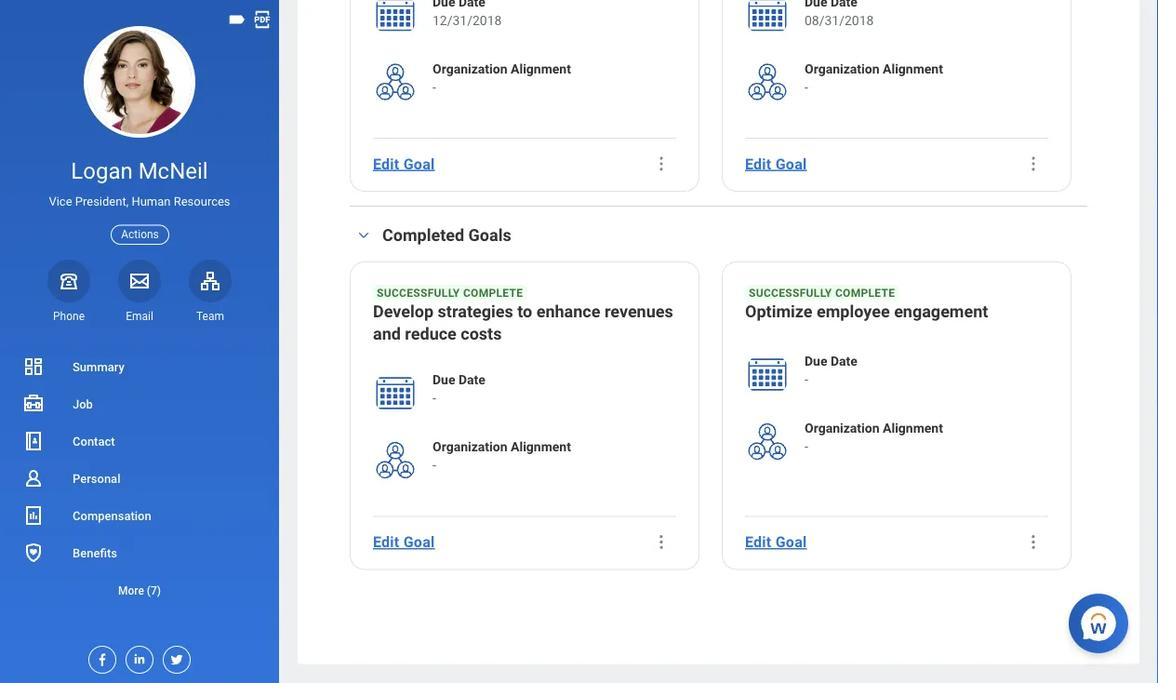 Task type: describe. For each thing, give the bounding box(es) containing it.
organization for optimize employee engagement element
[[805, 421, 880, 437]]

phone
[[53, 310, 85, 323]]

organization for 08/31/2018 element
[[805, 61, 880, 77]]

due for strategies
[[433, 373, 456, 388]]

phone button
[[47, 259, 90, 324]]

personal link
[[0, 460, 279, 497]]

alignment for 08/31/2018 element
[[883, 61, 944, 77]]

view team image
[[199, 270, 222, 292]]

human
[[132, 195, 171, 209]]

date for employee
[[831, 354, 858, 370]]

organization alignment - for 08/31/2018 element
[[805, 61, 944, 95]]

team
[[196, 310, 224, 323]]

revenues
[[605, 302, 674, 322]]

alignment for optimize employee engagement element
[[883, 421, 944, 437]]

completed
[[383, 226, 465, 246]]

summary link
[[0, 348, 279, 385]]

to
[[518, 302, 533, 322]]

benefits image
[[22, 542, 45, 564]]

12/31/2018 element
[[433, 11, 502, 30]]

employee
[[817, 302, 890, 322]]

organization alignment - for 12/31/2018 element
[[433, 61, 571, 95]]

compensation link
[[0, 497, 279, 534]]

develop
[[373, 302, 434, 322]]

personal image
[[22, 467, 45, 490]]

optimize
[[745, 302, 813, 322]]

more (7) button
[[0, 579, 279, 602]]

email button
[[118, 259, 161, 324]]

contact image
[[22, 430, 45, 452]]

benefits link
[[0, 534, 279, 571]]

12/31/2018
[[433, 13, 502, 28]]

actions
[[121, 228, 159, 241]]

strategies
[[438, 302, 513, 322]]

successfully for develop
[[377, 287, 460, 300]]

08/31/2018 element
[[805, 11, 874, 30]]

enhance
[[537, 302, 601, 322]]

- for 08/31/2018 element
[[805, 80, 809, 95]]

reduce
[[405, 324, 457, 344]]

list containing summary
[[0, 348, 279, 609]]

mcneil
[[138, 158, 208, 184]]

organization for 12/31/2018 element
[[433, 61, 508, 77]]

chevron down image
[[353, 229, 375, 242]]

phone logan mcneil element
[[47, 309, 90, 324]]

benefits
[[73, 546, 117, 560]]

contact
[[73, 434, 115, 448]]

- for 12/31/2018 element
[[433, 80, 436, 95]]

completed goals
[[383, 226, 512, 246]]

mail image
[[128, 270, 151, 292]]

related actions vertical image inside completed goals group
[[652, 533, 671, 552]]

facebook image
[[89, 647, 110, 667]]

alignment for 12/31/2018 element
[[511, 61, 571, 77]]



Task type: locate. For each thing, give the bounding box(es) containing it.
successfully inside 'successfully complete develop strategies to enhance revenues and reduce costs'
[[377, 287, 460, 300]]

successfully for optimize
[[749, 287, 833, 300]]

successfully complete develop strategies to enhance revenues and reduce costs
[[373, 287, 674, 344]]

1 vertical spatial due
[[433, 373, 456, 388]]

navigation pane region
[[0, 0, 279, 683]]

organization for develop strategies to enhance revenues and reduce costs element
[[433, 440, 508, 455]]

related actions vertical image
[[652, 155, 671, 173], [1025, 533, 1043, 552]]

due date - down employee
[[805, 354, 858, 388]]

summary
[[73, 360, 124, 374]]

job link
[[0, 385, 279, 423]]

alignment for develop strategies to enhance revenues and reduce costs element
[[511, 440, 571, 455]]

optimize employee engagement element
[[745, 301, 989, 327]]

due
[[805, 354, 828, 370], [433, 373, 456, 388]]

due date - down costs
[[433, 373, 486, 407]]

1 horizontal spatial related actions vertical image
[[1025, 533, 1043, 552]]

0 vertical spatial date
[[831, 354, 858, 370]]

successfully
[[377, 287, 460, 300], [749, 287, 833, 300]]

edit goal
[[373, 155, 435, 173], [745, 155, 807, 173], [373, 534, 435, 552], [745, 534, 807, 552]]

complete for strategies
[[463, 287, 523, 300]]

due down optimize
[[805, 354, 828, 370]]

twitter image
[[164, 647, 184, 667]]

organization alignment -
[[433, 61, 571, 95], [805, 61, 944, 95], [805, 421, 944, 455], [433, 440, 571, 474]]

1 vertical spatial date
[[459, 373, 486, 388]]

phone image
[[56, 270, 82, 292]]

1 horizontal spatial due
[[805, 354, 828, 370]]

1 complete from the left
[[463, 287, 523, 300]]

2 successfully from the left
[[749, 287, 833, 300]]

completed goals group
[[350, 225, 1088, 571]]

successfully complete optimize employee engagement
[[745, 287, 989, 322]]

organization
[[433, 61, 508, 77], [805, 61, 880, 77], [805, 421, 880, 437], [433, 440, 508, 455]]

engagement
[[895, 302, 989, 322]]

tag image
[[227, 9, 248, 30]]

and
[[373, 324, 401, 344]]

job
[[73, 397, 93, 411]]

complete up strategies
[[463, 287, 523, 300]]

develop strategies to enhance revenues and reduce costs element
[[373, 301, 677, 349]]

contact link
[[0, 423, 279, 460]]

-
[[433, 80, 436, 95], [805, 80, 809, 95], [805, 373, 809, 388], [433, 392, 436, 407], [805, 440, 809, 455], [433, 459, 436, 474]]

due down reduce
[[433, 373, 456, 388]]

0 horizontal spatial complete
[[463, 287, 523, 300]]

complete inside 'successfully complete develop strategies to enhance revenues and reduce costs'
[[463, 287, 523, 300]]

1 horizontal spatial due date -
[[805, 354, 858, 388]]

successfully up develop
[[377, 287, 460, 300]]

0 vertical spatial related actions vertical image
[[652, 155, 671, 173]]

- for develop strategies to enhance revenues and reduce costs element
[[433, 459, 436, 474]]

successfully up optimize
[[749, 287, 833, 300]]

vice president, human resources
[[49, 195, 230, 209]]

(7)
[[147, 584, 161, 597]]

resources
[[174, 195, 230, 209]]

more
[[118, 584, 144, 597]]

related actions vertical image inside completed goals group
[[1025, 533, 1043, 552]]

edit
[[373, 155, 400, 173], [745, 155, 772, 173], [373, 534, 400, 552], [745, 534, 772, 552]]

complete up optimize employee engagement element
[[836, 287, 896, 300]]

team logan mcneil element
[[189, 309, 232, 324]]

complete inside successfully complete optimize employee engagement
[[836, 287, 896, 300]]

1 vertical spatial related actions vertical image
[[1025, 533, 1043, 552]]

alignment
[[511, 61, 571, 77], [883, 61, 944, 77], [883, 421, 944, 437], [511, 440, 571, 455]]

job image
[[22, 393, 45, 415]]

0 horizontal spatial related actions vertical image
[[652, 155, 671, 173]]

0 vertical spatial related actions vertical image
[[1025, 155, 1043, 173]]

vice
[[49, 195, 72, 209]]

organization alignment - for optimize employee engagement element
[[805, 421, 944, 455]]

personal
[[73, 471, 120, 485]]

list
[[0, 348, 279, 609]]

date down employee
[[831, 354, 858, 370]]

compensation
[[73, 509, 151, 523]]

date down costs
[[459, 373, 486, 388]]

0 horizontal spatial date
[[459, 373, 486, 388]]

view printable version (pdf) image
[[252, 9, 273, 30]]

goals
[[469, 226, 512, 246]]

goal
[[404, 155, 435, 173], [776, 155, 807, 173], [404, 534, 435, 552], [776, 534, 807, 552]]

1 successfully from the left
[[377, 287, 460, 300]]

due for employee
[[805, 354, 828, 370]]

team link
[[189, 259, 232, 324]]

summary image
[[22, 356, 45, 378]]

successfully inside successfully complete optimize employee engagement
[[749, 287, 833, 300]]

organization alignment - for develop strategies to enhance revenues and reduce costs element
[[433, 440, 571, 474]]

compensation image
[[22, 504, 45, 527]]

due date -
[[805, 354, 858, 388], [433, 373, 486, 407]]

1 horizontal spatial date
[[831, 354, 858, 370]]

completed goals button
[[383, 226, 512, 246]]

related actions vertical image
[[1025, 155, 1043, 173], [652, 533, 671, 552]]

president,
[[75, 195, 129, 209]]

- for optimize employee engagement element
[[805, 440, 809, 455]]

complete
[[463, 287, 523, 300], [836, 287, 896, 300]]

08/31/2018
[[805, 13, 874, 28]]

0 horizontal spatial related actions vertical image
[[652, 533, 671, 552]]

1 horizontal spatial complete
[[836, 287, 896, 300]]

0 horizontal spatial due date -
[[433, 373, 486, 407]]

0 vertical spatial due
[[805, 354, 828, 370]]

0 horizontal spatial successfully
[[377, 287, 460, 300]]

0 horizontal spatial due
[[433, 373, 456, 388]]

edit goal button
[[366, 145, 442, 183], [738, 145, 815, 183], [366, 524, 442, 561], [738, 524, 815, 561]]

date
[[831, 354, 858, 370], [459, 373, 486, 388]]

more (7) button
[[0, 571, 279, 609]]

costs
[[461, 324, 502, 344]]

due date - for employee
[[805, 354, 858, 388]]

1 horizontal spatial successfully
[[749, 287, 833, 300]]

linkedin image
[[127, 647, 147, 666]]

2 complete from the left
[[836, 287, 896, 300]]

logan
[[71, 158, 133, 184]]

due date - for strategies
[[433, 373, 486, 407]]

email
[[126, 310, 153, 323]]

date for strategies
[[459, 373, 486, 388]]

email logan mcneil element
[[118, 309, 161, 324]]

1 vertical spatial related actions vertical image
[[652, 533, 671, 552]]

actions button
[[111, 225, 169, 245]]

more (7)
[[118, 584, 161, 597]]

complete for employee
[[836, 287, 896, 300]]

logan mcneil
[[71, 158, 208, 184]]

1 horizontal spatial related actions vertical image
[[1025, 155, 1043, 173]]



Task type: vqa. For each thing, say whether or not it's contained in the screenshot.
inbox large icon
no



